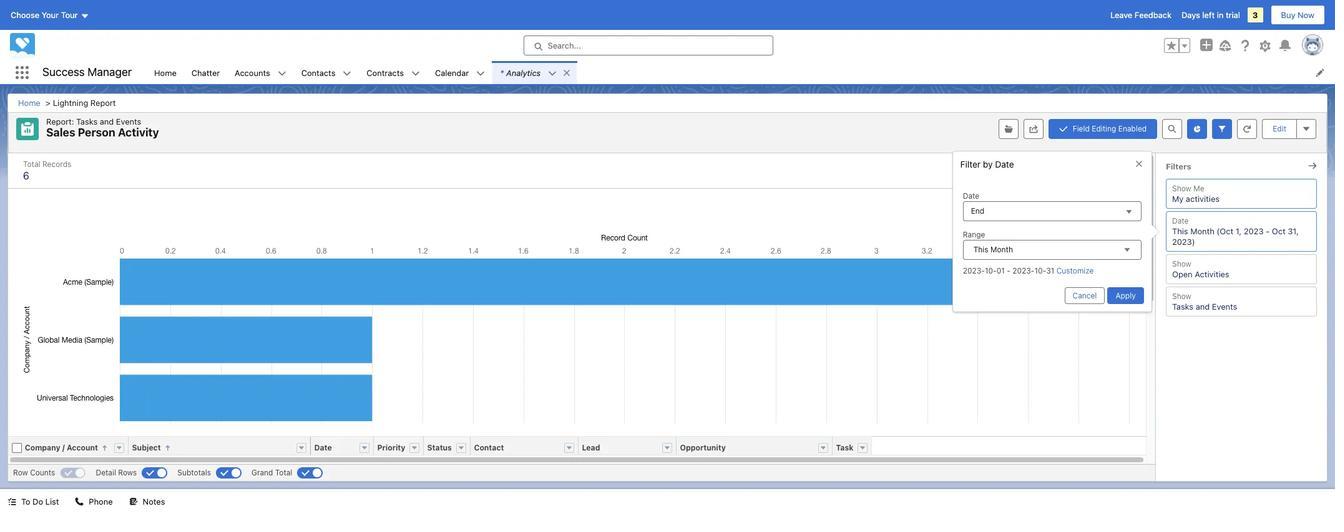 Task type: vqa. For each thing, say whether or not it's contained in the screenshot.
in
yes



Task type: describe. For each thing, give the bounding box(es) containing it.
to do list
[[21, 497, 59, 507]]

tour
[[61, 10, 78, 20]]

text default image inside accounts list item
[[278, 69, 286, 78]]

buy now
[[1281, 10, 1315, 20]]

contracts list item
[[359, 61, 428, 84]]

accounts list item
[[227, 61, 294, 84]]

to
[[21, 497, 30, 507]]

success
[[42, 66, 85, 79]]

text default image for contracts
[[411, 69, 420, 78]]

calendar list item
[[428, 61, 493, 84]]

list item containing *
[[493, 61, 577, 84]]

list
[[45, 497, 59, 507]]

list containing home
[[147, 61, 1335, 84]]

notes
[[143, 497, 165, 507]]

left
[[1202, 10, 1215, 20]]

notes button
[[121, 490, 173, 515]]

in
[[1217, 10, 1224, 20]]

text default image for calendar
[[476, 69, 485, 78]]

contracts
[[367, 68, 404, 78]]

days
[[1182, 10, 1200, 20]]

contacts
[[301, 68, 335, 78]]

home link
[[147, 61, 184, 84]]

leave
[[1110, 10, 1132, 20]]

choose your tour
[[11, 10, 78, 20]]

accounts link
[[227, 61, 278, 84]]

feedback
[[1135, 10, 1172, 20]]

leave feedback link
[[1110, 10, 1172, 20]]

phone
[[89, 497, 113, 507]]

success manager
[[42, 66, 132, 79]]

manager
[[88, 66, 132, 79]]

contacts list item
[[294, 61, 359, 84]]

text default image right the analytics
[[548, 69, 557, 78]]

buy now button
[[1271, 5, 1325, 25]]



Task type: locate. For each thing, give the bounding box(es) containing it.
chatter link
[[184, 61, 227, 84]]

1 horizontal spatial text default image
[[476, 69, 485, 78]]

choose
[[11, 10, 39, 20]]

choose your tour button
[[10, 5, 90, 25]]

text default image inside contacts list item
[[343, 69, 352, 78]]

text default image
[[278, 69, 286, 78], [343, 69, 352, 78], [548, 69, 557, 78], [7, 498, 16, 507], [75, 498, 84, 507], [129, 498, 138, 507]]

list
[[147, 61, 1335, 84]]

calendar link
[[428, 61, 476, 84]]

text default image right accounts
[[278, 69, 286, 78]]

analytics
[[506, 68, 541, 78]]

leave feedback
[[1110, 10, 1172, 20]]

search...
[[548, 41, 581, 51]]

phone button
[[68, 490, 120, 515]]

*
[[500, 68, 504, 78]]

your
[[42, 10, 59, 20]]

text default image left to
[[7, 498, 16, 507]]

text default image right the contracts
[[411, 69, 420, 78]]

calendar
[[435, 68, 469, 78]]

text default image left notes
[[129, 498, 138, 507]]

text default image down search...
[[562, 69, 571, 77]]

text default image right contacts
[[343, 69, 352, 78]]

trial
[[1226, 10, 1240, 20]]

to do list button
[[0, 490, 66, 515]]

3
[[1253, 10, 1258, 20]]

text default image left *
[[476, 69, 485, 78]]

text default image
[[562, 69, 571, 77], [411, 69, 420, 78], [476, 69, 485, 78]]

buy
[[1281, 10, 1295, 20]]

contacts link
[[294, 61, 343, 84]]

text default image left phone
[[75, 498, 84, 507]]

* analytics
[[500, 68, 541, 78]]

text default image inside list item
[[562, 69, 571, 77]]

contracts link
[[359, 61, 411, 84]]

text default image inside the 'calendar' list item
[[476, 69, 485, 78]]

days left in trial
[[1182, 10, 1240, 20]]

accounts
[[235, 68, 270, 78]]

group
[[1164, 38, 1190, 53]]

home
[[154, 68, 177, 78]]

2 horizontal spatial text default image
[[562, 69, 571, 77]]

now
[[1298, 10, 1315, 20]]

list item
[[493, 61, 577, 84]]

search... button
[[523, 36, 773, 56]]

0 horizontal spatial text default image
[[411, 69, 420, 78]]

text default image inside to do list button
[[7, 498, 16, 507]]

text default image inside phone button
[[75, 498, 84, 507]]

do
[[33, 497, 43, 507]]

text default image inside notes button
[[129, 498, 138, 507]]

text default image inside contracts list item
[[411, 69, 420, 78]]

chatter
[[192, 68, 220, 78]]



